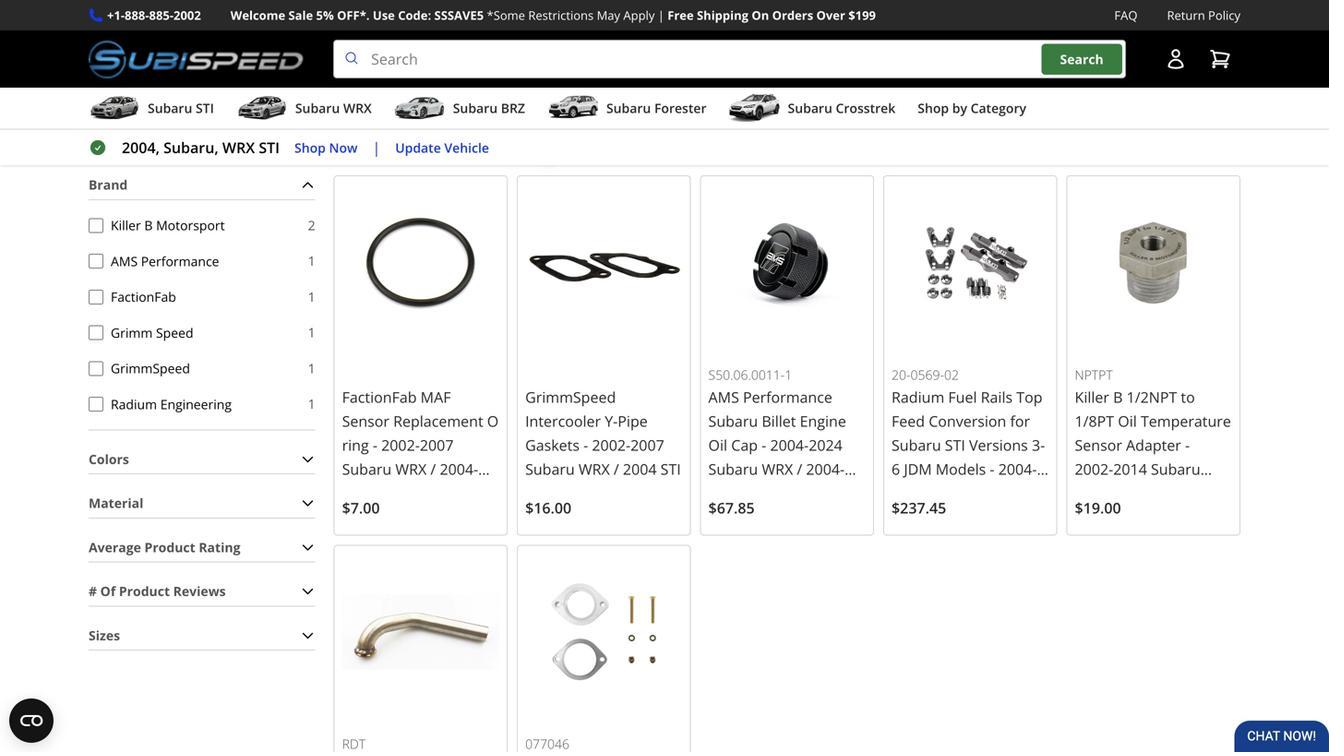 Task type: vqa. For each thing, say whether or not it's contained in the screenshot.


Task type: locate. For each thing, give the bounding box(es) containing it.
sti up 2004, subaru, wrx sti
[[196, 99, 214, 117]]

factionfab up grimm speed
[[111, 288, 176, 306]]

product up # of product reviews
[[144, 539, 195, 556]]

a subaru forester thumbnail image image
[[547, 94, 599, 122]]

2007 down replacement
[[420, 435, 454, 455]]

1 for radium engineering
[[308, 395, 315, 413]]

subaru down ring
[[342, 459, 392, 479]]

subaru wrx button
[[236, 92, 372, 128]]

1 vertical spatial b
[[1113, 387, 1123, 407]]

1 horizontal spatial grimmspeed
[[525, 387, 616, 407]]

temperature
[[1141, 411, 1231, 431]]

wrx inside dropdown button
[[343, 99, 372, 117]]

vehicle down subaru brz dropdown button at the left of page
[[444, 139, 489, 156]]

2 horizontal spatial 2007
[[631, 435, 664, 455]]

wrx
[[343, 99, 372, 117], [222, 138, 255, 158], [395, 459, 427, 479], [579, 459, 610, 479], [1075, 483, 1106, 503]]

0 vertical spatial product
[[144, 539, 195, 556]]

b up ams performance
[[144, 216, 153, 234]]

0 vertical spatial factionfab
[[111, 288, 176, 306]]

FactionFab button
[[89, 290, 103, 304]]

xt
[[953, 507, 970, 527], [1212, 507, 1229, 527], [985, 531, 1002, 551]]

1 vertical spatial |
[[372, 138, 381, 158]]

0 horizontal spatial shop
[[295, 139, 326, 156]]

- right ring
[[373, 435, 378, 455]]

wrx down replacement
[[395, 459, 427, 479]]

factionfab up ring
[[342, 387, 417, 407]]

sti inside "factionfab maf sensor replacement o ring - 2002-2007 subaru wrx / 2004- 2007 sti"
[[380, 483, 400, 503]]

replacement
[[393, 411, 483, 431]]

to
[[441, 142, 454, 160], [1181, 387, 1195, 407]]

of
[[100, 583, 116, 600]]

sensor down 1/8pt
[[1075, 435, 1122, 455]]

engineering
[[160, 395, 232, 413]]

3-
[[1032, 435, 1045, 455]]

radium right radium engineering button
[[111, 395, 157, 413]]

subaru right a subaru crosstrek thumbnail image
[[788, 99, 833, 117]]

Grimm Speed button
[[89, 325, 103, 340]]

factionfab maf sensor replacement o ring - 2002-2007 subaru wrx / 2004-2007 sti image
[[342, 184, 499, 341]]

subaru down gaskets
[[525, 459, 575, 479]]

subaru up 2021
[[1151, 459, 1201, 479]]

radium inside 20-0569-02 radium fuel rails top feed conversion for subaru sti versions 3- 6 jdm models - 2004- 2006 subaru sti / forester xt / legacy gt / outback xt
[[892, 387, 945, 407]]

0 horizontal spatial sensor
[[342, 411, 390, 431]]

2004- inside "factionfab maf sensor replacement o ring - 2002-2007 subaru wrx / 2004- 2007 sti"
[[440, 459, 478, 479]]

subaru inside grimmspeed intercooler y-pipe gaskets -  2002-2007 subaru wrx / 2004 sti
[[525, 459, 575, 479]]

1 vertical spatial sensor
[[1075, 435, 1122, 455]]

/ right gt
[[914, 531, 920, 551]]

average product rating button
[[89, 533, 315, 562]]

shipping
[[697, 7, 749, 24]]

0 vertical spatial shop
[[918, 99, 949, 117]]

grimmspeed inside grimmspeed intercooler y-pipe gaskets -  2002-2007 subaru wrx / 2004 sti
[[525, 387, 616, 407]]

subaru sti
[[148, 99, 214, 117]]

subaru left "brz"
[[453, 99, 498, 117]]

subaru brz
[[453, 99, 525, 117]]

wrx inside "factionfab maf sensor replacement o ring - 2002-2007 subaru wrx / 2004- 2007 sti"
[[395, 459, 427, 479]]

to up temperature
[[1181, 387, 1195, 407]]

- inside "factionfab maf sensor replacement o ring - 2002-2007 subaru wrx / 2004- 2007 sti"
[[373, 435, 378, 455]]

1 horizontal spatial killer
[[1075, 387, 1110, 407]]

0 horizontal spatial forester
[[654, 99, 707, 117]]

sensor up ring
[[342, 411, 390, 431]]

0 horizontal spatial killer
[[111, 216, 141, 234]]

s50.06.0011-1
[[709, 366, 792, 383]]

fuel
[[948, 387, 977, 407]]

brand
[[89, 176, 128, 194]]

shop
[[918, 99, 949, 117], [295, 139, 326, 156]]

1 for grimm speed
[[308, 324, 315, 341]]

1 horizontal spatial sensor
[[1075, 435, 1122, 455]]

killer
[[111, 216, 141, 234], [1075, 387, 1110, 407]]

2004- up 2013
[[1119, 483, 1158, 503]]

wrx left 2004
[[579, 459, 610, 479]]

shop for shop now
[[295, 139, 326, 156]]

brz
[[501, 99, 525, 117]]

0 horizontal spatial grimmspeed
[[111, 360, 190, 377]]

2002-
[[381, 435, 420, 455], [592, 435, 631, 455], [1075, 459, 1114, 479]]

colors
[[89, 450, 129, 468]]

sti inside nptpt killer b 1/2npt to 1/8pt oil temperature sensor adapter - 2002-2014 subaru wrx / 2004-2021 sti / 2006-2013 forester xt
[[1195, 483, 1216, 503]]

+1-
[[107, 7, 125, 24]]

radium fuel rails top feed conversion for subaru sti versions 3-6 jdm models - 2004-2006 subaru sti / forester xt / legacy gt / outback xt image
[[892, 184, 1049, 341]]

product right of
[[119, 583, 170, 600]]

0 horizontal spatial factionfab
[[111, 288, 176, 306]]

2004- inside nptpt killer b 1/2npt to 1/8pt oil temperature sensor adapter - 2002-2014 subaru wrx / 2004-2021 sti / 2006-2013 forester xt
[[1119, 483, 1158, 503]]

1 horizontal spatial |
[[658, 7, 665, 24]]

shop inside dropdown button
[[918, 99, 949, 117]]

- down versions
[[990, 459, 995, 479]]

1 vertical spatial product
[[119, 583, 170, 600]]

/ inside grimmspeed intercooler y-pipe gaskets -  2002-2007 subaru wrx / 2004 sti
[[614, 459, 619, 479]]

button image
[[1165, 48, 1187, 70]]

1 horizontal spatial factionfab
[[342, 387, 417, 407]]

/ down replacement
[[431, 459, 436, 479]]

factionfab maf sensor replacement o ring - 2002-2007 subaru wrx / 2004- 2007 sti
[[342, 387, 499, 503]]

vehicle
[[444, 139, 489, 156], [480, 142, 524, 160]]

0 vertical spatial killer
[[111, 216, 141, 234]]

shop left now
[[295, 139, 326, 156]]

rails
[[981, 387, 1013, 407]]

to left my
[[441, 142, 454, 160]]

sensor inside nptpt killer b 1/2npt to 1/8pt oil temperature sensor adapter - 2002-2014 subaru wrx / 2004-2021 sti / 2006-2013 forester xt
[[1075, 435, 1122, 455]]

2007 down ring
[[342, 483, 376, 503]]

0 horizontal spatial b
[[144, 216, 153, 234]]

/ left 2004
[[614, 459, 619, 479]]

sizes
[[89, 627, 120, 644]]

a subaru sti thumbnail image image
[[89, 94, 140, 122]]

killer inside nptpt killer b 1/2npt to 1/8pt oil temperature sensor adapter - 2002-2014 subaru wrx / 2004-2021 sti / 2006-2013 forester xt
[[1075, 387, 1110, 407]]

forester down 2021
[[1151, 507, 1209, 527]]

open widget image
[[9, 699, 54, 743]]

grimmspeed for grimmspeed
[[111, 360, 190, 377]]

manifolds
[[709, 6, 766, 22]]

2 horizontal spatial forester
[[1151, 507, 1209, 527]]

update vehicle
[[395, 139, 489, 156]]

killer down nptpt
[[1075, 387, 1110, 407]]

| right only
[[372, 138, 381, 158]]

2007
[[420, 435, 454, 455], [631, 435, 664, 455], [342, 483, 376, 503]]

888-
[[125, 7, 149, 24]]

2 horizontal spatial 2004-
[[1119, 483, 1158, 503]]

off*.
[[337, 7, 370, 24]]

factionfab inside "factionfab maf sensor replacement o ring - 2002-2007 subaru wrx / 2004- 2007 sti"
[[342, 387, 417, 407]]

|
[[658, 7, 665, 24], [372, 138, 381, 158]]

$19.00
[[1075, 498, 1121, 518]]

grimmspeed intercooler y-pipe gaskets -  2002-2007 subaru wrx / 2004 sti
[[525, 387, 681, 479]]

1 horizontal spatial 2002-
[[592, 435, 631, 455]]

grimmspeed down grimm speed
[[111, 360, 190, 377]]

xt down "legacy" at the right of the page
[[985, 531, 1002, 551]]

product
[[144, 539, 195, 556], [119, 583, 170, 600]]

1 vertical spatial grimmspeed
[[525, 387, 616, 407]]

forester
[[654, 99, 707, 117], [892, 507, 949, 527], [1151, 507, 1209, 527]]

0 horizontal spatial xt
[[953, 507, 970, 527]]

2014
[[1114, 459, 1147, 479]]

xt up outback
[[953, 507, 970, 527]]

0 horizontal spatial |
[[372, 138, 381, 158]]

killer b 1/2npt to 1/8pt oil temperature sensor adapter - 2002-2014 subaru wrx / 2004-2021 sti / 2006-2013 forester xt image
[[1075, 184, 1232, 341]]

pipe
[[618, 411, 648, 431]]

subaru right "a subaru forester thumbnail image"
[[606, 99, 651, 117]]

0 horizontal spatial 2004-
[[440, 459, 478, 479]]

product inside dropdown button
[[119, 583, 170, 600]]

- inside nptpt killer b 1/2npt to 1/8pt oil temperature sensor adapter - 2002-2014 subaru wrx / 2004-2021 sti / 2006-2013 forester xt
[[1185, 435, 1190, 455]]

factionfab
[[111, 288, 176, 306], [342, 387, 417, 407]]

sensor inside "factionfab maf sensor replacement o ring - 2002-2007 subaru wrx / 2004- 2007 sti"
[[342, 411, 390, 431]]

1 vertical spatial killer
[[1075, 387, 1110, 407]]

sti up "legacy" at the right of the page
[[983, 483, 1003, 503]]

2002- up $19.00
[[1075, 459, 1114, 479]]

ams performance
[[111, 252, 219, 270]]

20-0569-02 radium fuel rails top feed conversion for subaru sti versions 3- 6 jdm models - 2004- 2006 subaru sti / forester xt / legacy gt / outback xt
[[892, 366, 1045, 551]]

1 horizontal spatial radium
[[892, 387, 945, 407]]

wrx inside grimmspeed intercooler y-pipe gaskets -  2002-2007 subaru wrx / 2004 sti
[[579, 459, 610, 479]]

wrx right 7
[[343, 99, 372, 117]]

return policy
[[1167, 7, 1241, 24]]

update vehicle button
[[395, 137, 489, 158]]

sti
[[196, 99, 214, 117], [259, 138, 280, 158], [945, 435, 965, 455], [661, 459, 681, 479], [380, 483, 400, 503], [983, 483, 1003, 503], [1195, 483, 1216, 503]]

faq link
[[1115, 6, 1138, 25]]

forester down 2006
[[892, 507, 949, 527]]

0 horizontal spatial 2002-
[[381, 435, 420, 455]]

0 vertical spatial grimmspeed
[[111, 360, 190, 377]]

apply
[[623, 7, 655, 24]]

0 vertical spatial b
[[144, 216, 153, 234]]

material button
[[89, 489, 315, 518]]

shop now link
[[295, 137, 358, 158]]

| left free
[[658, 7, 665, 24]]

outback
[[924, 531, 982, 551]]

- down temperature
[[1185, 435, 1190, 455]]

may
[[597, 7, 620, 24]]

wrx down "a subaru wrx thumbnail image"
[[222, 138, 255, 158]]

vehicle inside button
[[444, 139, 489, 156]]

2 horizontal spatial xt
[[1212, 507, 1229, 527]]

forester down search input field
[[654, 99, 707, 117]]

subaru forester button
[[547, 92, 707, 128]]

1 horizontal spatial shop
[[918, 99, 949, 117]]

wrx up 2006-
[[1075, 483, 1106, 503]]

shop left by at the right top of the page
[[918, 99, 949, 117]]

forester inside dropdown button
[[654, 99, 707, 117]]

0 vertical spatial sensor
[[342, 411, 390, 431]]

results
[[345, 103, 388, 121]]

crosstrek
[[836, 99, 896, 117]]

killer right killer b motorsport button
[[111, 216, 141, 234]]

product inside dropdown button
[[144, 539, 195, 556]]

search
[[1060, 50, 1104, 68]]

2002- inside nptpt killer b 1/2npt to 1/8pt oil temperature sensor adapter - 2002-2014 subaru wrx / 2004-2021 sti / 2006-2013 forester xt
[[1075, 459, 1114, 479]]

killer b motorsport tial mv-s dump tube - 2002-2014 subaru wrx / 2004-2021 sti / 2006-2013 forester xt image
[[342, 553, 499, 711]]

1 vertical spatial shop
[[295, 139, 326, 156]]

$16.00
[[525, 498, 572, 518]]

1 vertical spatial to
[[1181, 387, 1195, 407]]

b
[[144, 216, 153, 234], [1113, 387, 1123, 407]]

grimmspeed intercooler y-pipe gaskets -  2002-2007 subaru wrx / 2004 sti image
[[525, 184, 683, 341]]

1 horizontal spatial 2004-
[[999, 459, 1037, 479]]

radium down 0569-
[[892, 387, 945, 407]]

2004- inside 20-0569-02 radium fuel rails top feed conversion for subaru sti versions 3- 6 jdm models - 2004- 2006 subaru sti / forester xt / legacy gt / outback xt
[[999, 459, 1037, 479]]

2002- down y-
[[592, 435, 631, 455]]

sti down "a subaru wrx thumbnail image"
[[259, 138, 280, 158]]

models
[[936, 459, 986, 479]]

gt
[[892, 531, 911, 551]]

grimm speed
[[111, 324, 193, 341]]

sti right 2004
[[661, 459, 681, 479]]

b up oil
[[1113, 387, 1123, 407]]

shop now
[[295, 139, 358, 156]]

reviews
[[173, 583, 226, 600]]

sti right 2021
[[1195, 483, 1216, 503]]

grimmspeed
[[111, 360, 190, 377], [525, 387, 616, 407]]

0 horizontal spatial to
[[441, 142, 454, 160]]

1 horizontal spatial to
[[1181, 387, 1195, 407]]

0 vertical spatial |
[[658, 7, 665, 24]]

shop by category button
[[918, 92, 1026, 128]]

1 horizontal spatial 2007
[[420, 435, 454, 455]]

1 vertical spatial factionfab
[[342, 387, 417, 407]]

- down 'intercooler'
[[583, 435, 588, 455]]

$199
[[849, 7, 876, 24]]

1 for grimmspeed
[[308, 359, 315, 377]]

2002- down replacement
[[381, 435, 420, 455]]

1 horizontal spatial xt
[[985, 531, 1002, 551]]

/ down 2014
[[1110, 483, 1116, 503]]

2 horizontal spatial 2002-
[[1075, 459, 1114, 479]]

1 horizontal spatial forester
[[892, 507, 949, 527]]

exhaust headers and manifolds
[[677, 0, 798, 22]]

1 horizontal spatial b
[[1113, 387, 1123, 407]]

2004- down replacement
[[440, 459, 478, 479]]

sti down replacement
[[380, 483, 400, 503]]

subaru crosstrek
[[788, 99, 896, 117]]

1/8pt
[[1075, 411, 1114, 431]]

2004- down versions
[[999, 459, 1037, 479]]

compatible
[[366, 142, 438, 160]]

grimmspeed up 'intercooler'
[[525, 387, 616, 407]]

radium
[[892, 387, 945, 407], [111, 395, 157, 413]]

forester inside nptpt killer b 1/2npt to 1/8pt oil temperature sensor adapter - 2002-2014 subaru wrx / 2004-2021 sti / 2006-2013 forester xt
[[1151, 507, 1209, 527]]

xt right 2013
[[1212, 507, 1229, 527]]

2007 up 2004
[[631, 435, 664, 455]]



Task type: describe. For each thing, give the bounding box(es) containing it.
sssave5
[[434, 7, 484, 24]]

2
[[308, 216, 315, 234]]

0 horizontal spatial 2007
[[342, 483, 376, 503]]

over
[[817, 7, 845, 24]]

average product rating
[[89, 539, 240, 556]]

nptpt killer b 1/2npt to 1/8pt oil temperature sensor adapter - 2002-2014 subaru wrx / 2004-2021 sti / 2006-2013 forester xt
[[1075, 366, 1231, 527]]

shop for shop by category
[[918, 99, 949, 117]]

subaru up shop now
[[295, 99, 340, 117]]

1 for ams performance
[[308, 252, 315, 270]]

subaru up jdm
[[892, 435, 941, 455]]

on
[[752, 7, 769, 24]]

now
[[329, 139, 358, 156]]

a subaru crosstrek thumbnail image image
[[729, 94, 780, 122]]

for
[[1010, 411, 1030, 431]]

top
[[1017, 387, 1043, 407]]

7 results
[[334, 103, 388, 121]]

# of product reviews
[[89, 583, 226, 600]]

/ left "legacy" at the right of the page
[[974, 507, 979, 527]]

a subaru wrx thumbnail image image
[[236, 94, 288, 122]]

0569-
[[911, 366, 944, 383]]

0 horizontal spatial radium
[[111, 395, 157, 413]]

GrimmSpeed button
[[89, 361, 103, 376]]

- inside 20-0569-02 radium fuel rails top feed conversion for subaru sti versions 3- 6 jdm models - 2004- 2006 subaru sti / forester xt / legacy gt / outback xt
[[990, 459, 995, 479]]

search input field
[[333, 40, 1126, 79]]

wrx inside nptpt killer b 1/2npt to 1/8pt oil temperature sensor adapter - 2002-2014 subaru wrx / 2004-2021 sti / 2006-2013 forester xt
[[1075, 483, 1106, 503]]

subaru up subaru,
[[148, 99, 192, 117]]

update
[[395, 139, 441, 156]]

to inside nptpt killer b 1/2npt to 1/8pt oil temperature sensor adapter - 2002-2014 subaru wrx / 2004-2021 sti / 2006-2013 forester xt
[[1181, 387, 1195, 407]]

sti up models
[[945, 435, 965, 455]]

free
[[668, 7, 694, 24]]

b inside nptpt killer b 1/2npt to 1/8pt oil temperature sensor adapter - 2002-2014 subaru wrx / 2004-2021 sti / 2006-2013 forester xt
[[1113, 387, 1123, 407]]

headers
[[725, 0, 773, 3]]

2007 inside grimmspeed intercooler y-pipe gaskets -  2002-2007 subaru wrx / 2004 sti
[[631, 435, 664, 455]]

factionfab for factionfab
[[111, 288, 176, 306]]

y-
[[605, 411, 618, 431]]

subaru inside nptpt killer b 1/2npt to 1/8pt oil temperature sensor adapter - 2002-2014 subaru wrx / 2004-2021 sti / 2006-2013 forester xt
[[1151, 459, 1201, 479]]

ams
[[111, 252, 138, 270]]

$67.85
[[709, 498, 755, 518]]

shop by category
[[918, 99, 1026, 117]]

885-
[[149, 7, 174, 24]]

a subaru brz thumbnail image image
[[394, 94, 446, 122]]

2004
[[623, 459, 657, 479]]

faq
[[1115, 7, 1138, 24]]

category
[[971, 99, 1026, 117]]

*some
[[487, 7, 525, 24]]

/ right 2021
[[1220, 483, 1225, 503]]

2002
[[174, 7, 201, 24]]

maf
[[421, 387, 451, 407]]

grimmspeed for grimmspeed intercooler y-pipe gaskets -  2002-2007 subaru wrx / 2004 sti
[[525, 387, 616, 407]]

code:
[[398, 7, 431, 24]]

nptpt
[[1075, 366, 1113, 383]]

5%
[[316, 7, 334, 24]]

and
[[776, 0, 798, 3]]

orders
[[772, 7, 813, 24]]

1 for factionfab
[[308, 288, 315, 305]]

rating
[[199, 539, 240, 556]]

2013
[[1114, 507, 1147, 527]]

2002- inside grimmspeed intercooler y-pipe gaskets -  2002-2007 subaru wrx / 2004 sti
[[592, 435, 631, 455]]

subaru down models
[[929, 483, 979, 503]]

motorsport
[[156, 216, 225, 234]]

2004,
[[122, 138, 160, 158]]

use
[[373, 7, 395, 24]]

1/2npt
[[1127, 387, 1177, 407]]

grimmspeed stock downpipe to 3inch exhaust adapter - 2004-2021 subaru sti / 2002-2014 wrx image
[[525, 553, 683, 711]]

conversion
[[929, 411, 1006, 431]]

my
[[457, 142, 476, 160]]

legacy
[[983, 507, 1030, 527]]

2002- inside "factionfab maf sensor replacement o ring - 2002-2007 subaru wrx / 2004- 2007 sti"
[[381, 435, 420, 455]]

adapter
[[1126, 435, 1181, 455]]

- inside grimmspeed intercooler y-pipe gaskets -  2002-2007 subaru wrx / 2004 sti
[[583, 435, 588, 455]]

exhaust
[[677, 0, 722, 3]]

sale
[[288, 7, 313, 24]]

2004, subaru, wrx sti
[[122, 138, 280, 158]]

vehicle right my
[[480, 142, 524, 160]]

welcome sale 5% off*. use code: sssave5 *some restrictions may apply | free shipping on orders over $199
[[231, 7, 876, 24]]

subaru crosstrek button
[[729, 92, 896, 128]]

$237.45
[[892, 498, 946, 518]]

versions
[[969, 435, 1028, 455]]

factionfab for factionfab maf sensor replacement o ring - 2002-2007 subaru wrx / 2004- 2007 sti
[[342, 387, 417, 407]]

/ up "legacy" at the right of the page
[[1007, 483, 1012, 503]]

restrictions
[[528, 7, 594, 24]]

forester inside 20-0569-02 radium fuel rails top feed conversion for subaru sti versions 3- 6 jdm models - 2004- 2006 subaru sti / forester xt / legacy gt / outback xt
[[892, 507, 949, 527]]

subaru inside "factionfab maf sensor replacement o ring - 2002-2007 subaru wrx / 2004- 2007 sti"
[[342, 459, 392, 479]]

# of product reviews button
[[89, 578, 315, 606]]

ams performance subaru billet engine oil cap - 2004-2024 subaru wrx / 2004-2021 sti / 2013-2021 scion frs / subaru brz / toyota 86 / 2013-2024 subaru crosstrek / 2004-2018 forester / 2005-2015 legacy image
[[709, 184, 866, 341]]

sti inside subaru sti dropdown button
[[196, 99, 214, 117]]

oil
[[1118, 411, 1137, 431]]

return
[[1167, 7, 1205, 24]]

subaru brz button
[[394, 92, 525, 128]]

welcome
[[231, 7, 285, 24]]

subispeed logo image
[[89, 40, 304, 79]]

brand button
[[89, 171, 315, 199]]

0 vertical spatial to
[[441, 142, 454, 160]]

speed
[[156, 324, 193, 341]]

Killer B Motorsport button
[[89, 218, 103, 233]]

only
[[334, 142, 363, 160]]

search button
[[1042, 44, 1122, 75]]

+1-888-885-2002 link
[[107, 6, 201, 25]]

7
[[334, 103, 341, 121]]

2021
[[1158, 483, 1192, 503]]

grimm
[[111, 324, 153, 341]]

/ inside "factionfab maf sensor replacement o ring - 2002-2007 subaru wrx / 2004- 2007 sti"
[[431, 459, 436, 479]]

subaru wrx
[[295, 99, 372, 117]]

AMS Performance button
[[89, 254, 103, 269]]

o
[[487, 411, 499, 431]]

20-
[[892, 366, 911, 383]]

Radium Engineering button
[[89, 397, 103, 412]]

xt inside nptpt killer b 1/2npt to 1/8pt oil temperature sensor adapter - 2002-2014 subaru wrx / 2004-2021 sti / 2006-2013 forester xt
[[1212, 507, 1229, 527]]

material
[[89, 494, 143, 512]]

subaru forester
[[606, 99, 707, 117]]

02
[[944, 366, 959, 383]]

sti inside grimmspeed intercooler y-pipe gaskets -  2002-2007 subaru wrx / 2004 sti
[[661, 459, 681, 479]]

subaru sti button
[[89, 92, 214, 128]]

performance
[[141, 252, 219, 270]]

#
[[89, 583, 97, 600]]

only compatible to my vehicle
[[334, 142, 524, 160]]

policy
[[1208, 7, 1241, 24]]

2006-
[[1075, 507, 1114, 527]]

subaru,
[[163, 138, 219, 158]]



